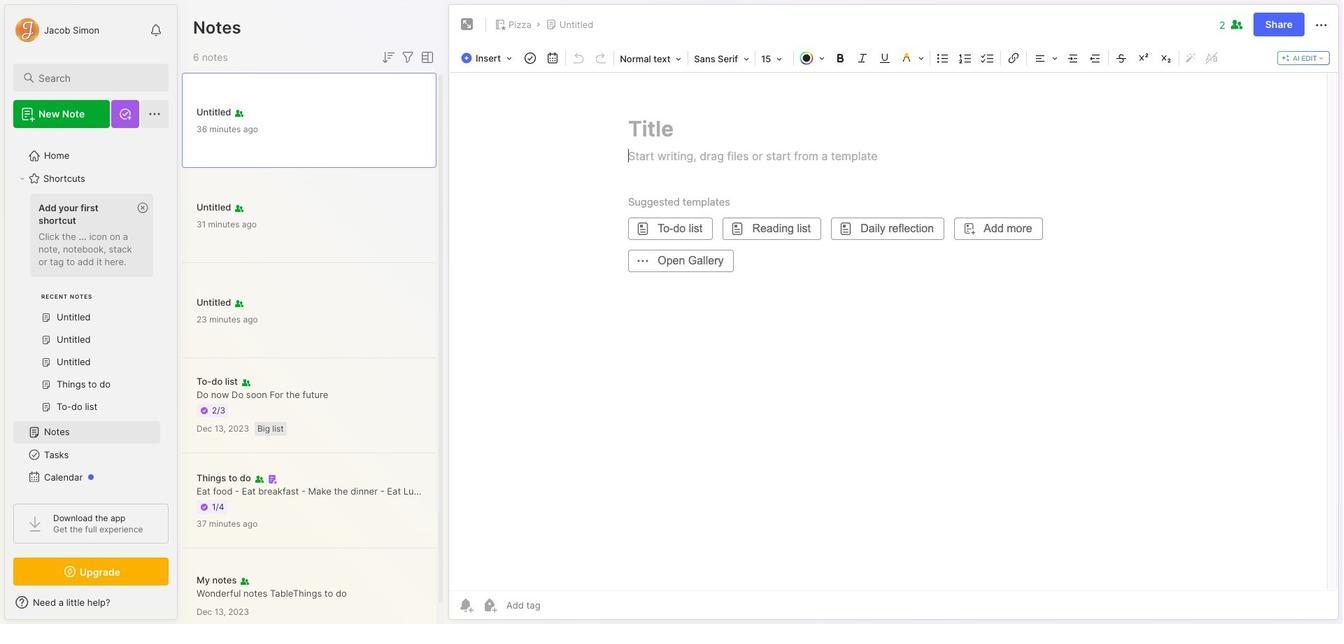 Task type: describe. For each thing, give the bounding box(es) containing it.
calendar event image
[[543, 48, 563, 68]]

group inside main element
[[13, 190, 160, 427]]

add a reminder image
[[458, 597, 475, 614]]

add filters image
[[400, 49, 416, 66]]

Insert field
[[458, 48, 519, 68]]

strikethrough image
[[1112, 48, 1132, 68]]

Font color field
[[796, 48, 830, 68]]

task image
[[521, 48, 540, 68]]

WHAT'S NEW field
[[5, 591, 177, 614]]

Note Editor text field
[[449, 72, 1339, 591]]

Search text field
[[38, 71, 156, 85]]

subscript image
[[1157, 48, 1177, 68]]

View options field
[[416, 49, 436, 66]]

outdent image
[[1086, 48, 1106, 68]]

superscript image
[[1135, 48, 1154, 68]]

none search field inside main element
[[38, 69, 156, 86]]

Heading level field
[[616, 49, 687, 69]]

checklist image
[[979, 48, 998, 68]]

Add tag field
[[505, 599, 611, 612]]

indent image
[[1064, 48, 1084, 68]]

note window element
[[449, 4, 1340, 624]]

Alignment field
[[1029, 48, 1063, 68]]

italic image
[[853, 48, 873, 68]]

click to collapse image
[[177, 598, 187, 615]]

add tag image
[[482, 597, 498, 614]]



Task type: vqa. For each thing, say whether or not it's contained in the screenshot.
the Underline Icon
yes



Task type: locate. For each thing, give the bounding box(es) containing it.
main element
[[0, 0, 182, 624]]

bold image
[[831, 48, 851, 68]]

Highlight field
[[897, 48, 929, 68]]

Sort options field
[[380, 49, 397, 66]]

insert link image
[[1005, 48, 1024, 68]]

numbered list image
[[956, 48, 976, 68]]

tree inside main element
[[5, 136, 177, 595]]

Font size field
[[757, 49, 792, 69]]

More actions field
[[1314, 16, 1331, 33]]

bulleted list image
[[934, 48, 953, 68]]

expand note image
[[459, 16, 476, 33]]

group
[[13, 190, 160, 427]]

Font family field
[[690, 49, 754, 69]]

tree
[[5, 136, 177, 595]]

Account field
[[13, 16, 100, 44]]

more actions image
[[1314, 17, 1331, 33]]

Add filters field
[[400, 49, 416, 66]]

None search field
[[38, 69, 156, 86]]

underline image
[[876, 48, 895, 68]]



